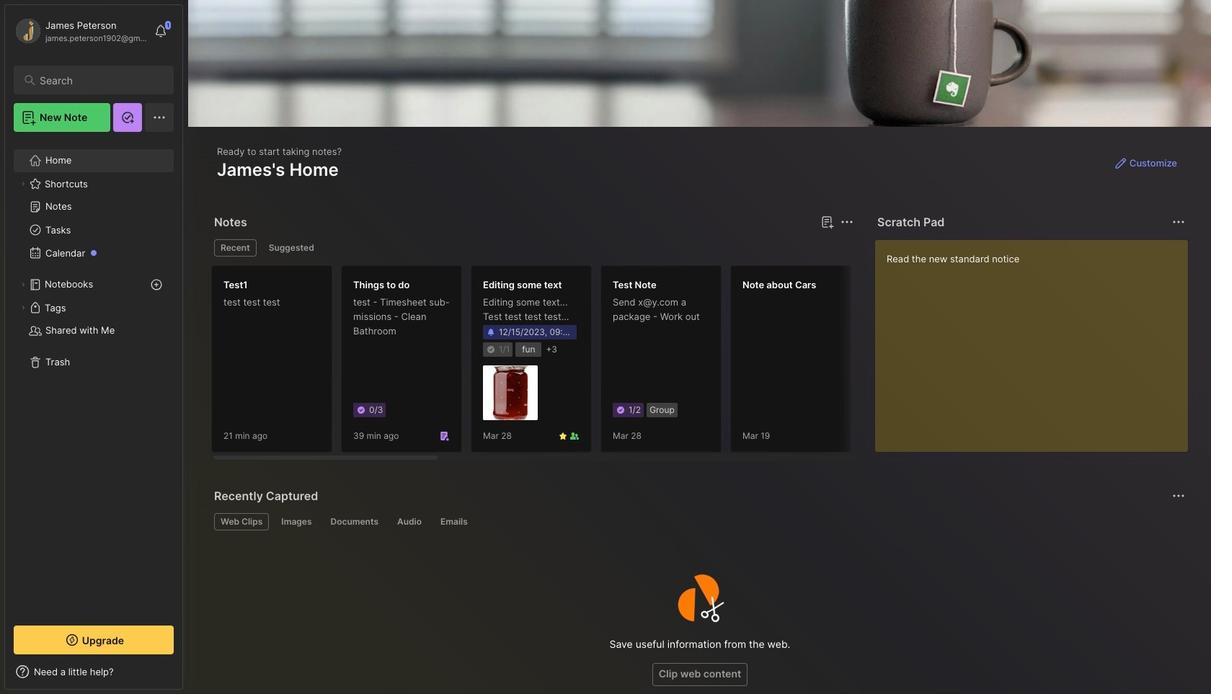 Task type: vqa. For each thing, say whether or not it's contained in the screenshot.
Start writing… text box
yes



Task type: locate. For each thing, give the bounding box(es) containing it.
more actions image
[[1170, 213, 1187, 231], [1170, 487, 1187, 505]]

tab
[[214, 239, 256, 257], [262, 239, 321, 257], [214, 513, 269, 531], [275, 513, 318, 531], [324, 513, 385, 531], [391, 513, 428, 531], [434, 513, 474, 531]]

thumbnail image
[[483, 366, 538, 421]]

more actions image
[[839, 213, 856, 231]]

click to collapse image
[[182, 668, 193, 685]]

Search text field
[[40, 74, 161, 87]]

row group
[[211, 265, 1211, 461]]

tab list
[[214, 239, 851, 257], [214, 513, 1183, 531]]

0 vertical spatial more actions image
[[1170, 213, 1187, 231]]

expand tags image
[[19, 304, 27, 312]]

More actions field
[[837, 212, 857, 232], [1169, 212, 1189, 232], [1169, 486, 1189, 506]]

None search field
[[40, 71, 161, 89]]

Account field
[[14, 17, 147, 45]]

1 vertical spatial more actions image
[[1170, 487, 1187, 505]]

1 vertical spatial tab list
[[214, 513, 1183, 531]]

none search field inside main element
[[40, 71, 161, 89]]

tree inside main element
[[5, 141, 182, 613]]

0 vertical spatial tab list
[[214, 239, 851, 257]]

tree
[[5, 141, 182, 613]]



Task type: describe. For each thing, give the bounding box(es) containing it.
1 more actions image from the top
[[1170, 213, 1187, 231]]

main element
[[0, 0, 187, 694]]

2 more actions image from the top
[[1170, 487, 1187, 505]]

Start writing… text field
[[887, 240, 1187, 441]]

1 tab list from the top
[[214, 239, 851, 257]]

WHAT'S NEW field
[[5, 660, 182, 683]]

expand notebooks image
[[19, 280, 27, 289]]

2 tab list from the top
[[214, 513, 1183, 531]]



